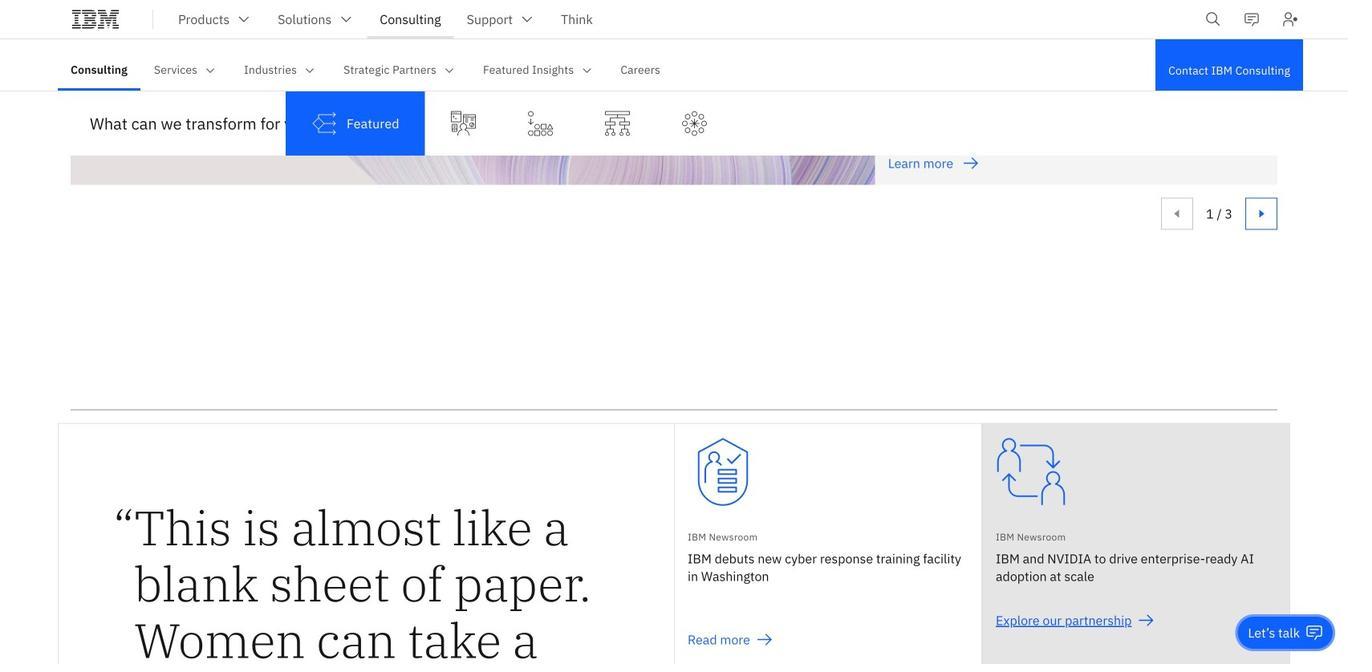 Task type: describe. For each thing, give the bounding box(es) containing it.
let's talk element
[[1248, 624, 1300, 642]]



